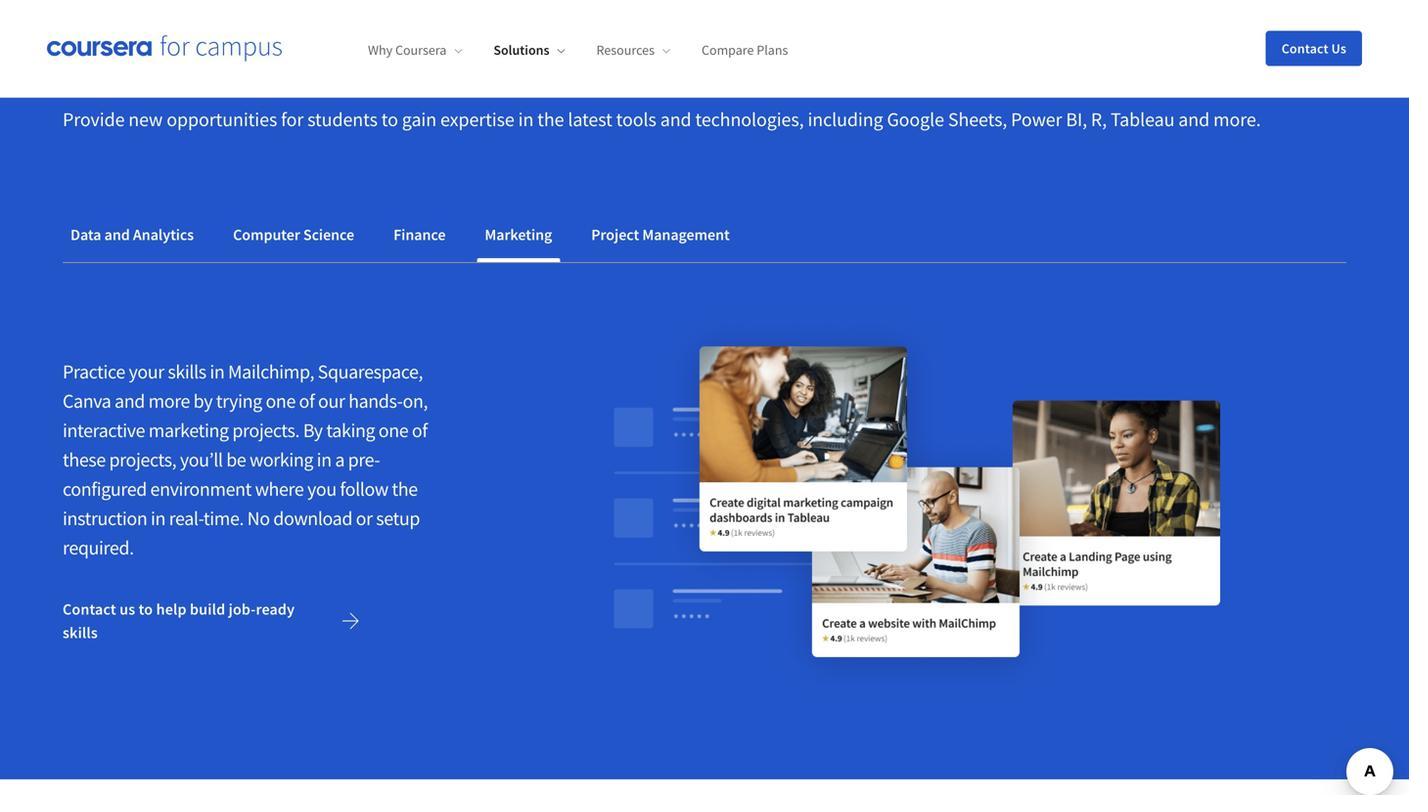 Task type: locate. For each thing, give the bounding box(es) containing it.
1 horizontal spatial skills
[[168, 360, 206, 384]]

0 vertical spatial one
[[266, 389, 296, 414]]

why coursera link
[[368, 41, 462, 59]]

0 horizontal spatial tools
[[63, 30, 155, 84]]

0 vertical spatial skills
[[987, 0, 1080, 33]]

data and analytics
[[70, 225, 194, 245]]

follow
[[340, 477, 388, 502]]

to right us
[[139, 600, 153, 620]]

new
[[129, 107, 163, 132]]

one down mailchimp,
[[266, 389, 296, 414]]

contact inside button
[[1282, 40, 1329, 57]]

time.
[[203, 507, 244, 531]]

marketing course image image
[[535, 310, 1300, 702]]

ready
[[256, 600, 295, 620]]

1 vertical spatial contact
[[63, 600, 116, 620]]

and right the data
[[104, 225, 130, 245]]

skills inside contact us to help build job-ready skills
[[63, 624, 98, 643]]

1 vertical spatial tools
[[616, 107, 657, 132]]

1 horizontal spatial to
[[381, 107, 398, 132]]

the inside practice your skills in mailchimp, squarespace, canva and more by trying one of our hands-on, interactive marketing projects. by taking one of these projects, you'll be working in a pre- configured environment where you follow the instruction in real-time. no download or setup required.
[[392, 477, 418, 502]]

the left latest
[[537, 107, 564, 132]]

power
[[1011, 107, 1062, 132]]

you'll
[[180, 448, 223, 472]]

and down your
[[115, 389, 145, 414]]

projects
[[203, 0, 353, 33]]

0 vertical spatial of
[[299, 389, 315, 414]]

1 vertical spatial to
[[139, 600, 153, 620]]

one down hands-
[[379, 419, 408, 443]]

project
[[591, 225, 639, 245]]

0 vertical spatial the
[[537, 107, 564, 132]]

contact us button
[[1266, 31, 1362, 66]]

project management button
[[584, 212, 738, 259]]

help
[[362, 0, 443, 33], [156, 600, 187, 620]]

us
[[1332, 40, 1347, 57]]

0 horizontal spatial of
[[299, 389, 315, 414]]

computer science button
[[225, 212, 362, 259]]

contact inside contact us to help build job-ready skills
[[63, 600, 116, 620]]

these
[[63, 448, 106, 472]]

by
[[303, 419, 323, 443]]

0 horizontal spatial contact
[[63, 600, 116, 620]]

hands-
[[349, 389, 403, 414]]

contact
[[1282, 40, 1329, 57], [63, 600, 116, 620]]

expertise
[[440, 107, 515, 132]]

compare
[[702, 41, 754, 59]]

help up the why coursera
[[362, 0, 443, 33]]

resources
[[597, 41, 655, 59]]

compare plans link
[[702, 41, 788, 59]]

0 horizontal spatial students
[[307, 107, 378, 132]]

students right for
[[307, 107, 378, 132]]

develop
[[620, 0, 768, 33]]

instruction
[[63, 507, 147, 531]]

tools
[[63, 30, 155, 84], [616, 107, 657, 132]]

mailchimp,
[[228, 360, 314, 384]]

be
[[226, 448, 246, 472]]

required.
[[63, 536, 134, 561]]

sheets,
[[948, 107, 1007, 132]]

gain
[[402, 107, 437, 132]]

contact for contact us
[[1282, 40, 1329, 57]]

in
[[518, 107, 534, 132], [210, 360, 225, 384], [317, 448, 332, 472], [151, 507, 165, 531]]

help inside guided projects help students develop in-demand skills across 1,000+ tools
[[362, 0, 443, 33]]

1 horizontal spatial help
[[362, 0, 443, 33]]

and inside data and analytics button
[[104, 225, 130, 245]]

0 vertical spatial help
[[362, 0, 443, 33]]

skills inside practice your skills in mailchimp, squarespace, canva and more by trying one of our hands-on, interactive marketing projects. by taking one of these projects, you'll be working in a pre- configured environment where you follow the instruction in real-time. no download or setup required.
[[168, 360, 206, 384]]

0 horizontal spatial the
[[392, 477, 418, 502]]

demand
[[826, 0, 978, 33]]

to left gain
[[381, 107, 398, 132]]

students up solutions link
[[452, 0, 612, 33]]

0 vertical spatial contact
[[1282, 40, 1329, 57]]

tools up provide
[[63, 30, 155, 84]]

1 vertical spatial help
[[156, 600, 187, 620]]

0 horizontal spatial skills
[[63, 624, 98, 643]]

students
[[452, 0, 612, 33], [307, 107, 378, 132]]

in left 'a'
[[317, 448, 332, 472]]

to inside contact us to help build job-ready skills
[[139, 600, 153, 620]]

management
[[642, 225, 730, 245]]

0 horizontal spatial to
[[139, 600, 153, 620]]

data
[[70, 225, 101, 245]]

in left real- at the bottom of page
[[151, 507, 165, 531]]

1 horizontal spatial tools
[[616, 107, 657, 132]]

skills inside guided projects help students develop in-demand skills across 1,000+ tools
[[987, 0, 1080, 33]]

coursera
[[395, 41, 447, 59]]

provide new opportunities for students to gain expertise in the latest tools and technologies, including google sheets, power bi, r, tableau and more.
[[63, 107, 1261, 132]]

to
[[381, 107, 398, 132], [139, 600, 153, 620]]

1 vertical spatial one
[[379, 419, 408, 443]]

of down on,
[[412, 419, 427, 443]]

tools right latest
[[616, 107, 657, 132]]

the up setup
[[392, 477, 418, 502]]

solutions
[[494, 41, 550, 59]]

1 horizontal spatial students
[[452, 0, 612, 33]]

1 vertical spatial of
[[412, 419, 427, 443]]

or
[[356, 507, 373, 531]]

projects,
[[109, 448, 176, 472]]

0 vertical spatial students
[[452, 0, 612, 33]]

in up by
[[210, 360, 225, 384]]

0 horizontal spatial one
[[266, 389, 296, 414]]

squarespace,
[[318, 360, 423, 384]]

help left 'build'
[[156, 600, 187, 620]]

1 vertical spatial students
[[307, 107, 378, 132]]

students inside guided projects help students develop in-demand skills across 1,000+ tools
[[452, 0, 612, 33]]

1 vertical spatial skills
[[168, 360, 206, 384]]

provide
[[63, 107, 125, 132]]

0 horizontal spatial help
[[156, 600, 187, 620]]

data and analytics button
[[63, 212, 202, 259]]

1 horizontal spatial one
[[379, 419, 408, 443]]

1 horizontal spatial contact
[[1282, 40, 1329, 57]]

technologies,
[[695, 107, 804, 132]]

including
[[808, 107, 883, 132]]

skills
[[987, 0, 1080, 33], [168, 360, 206, 384], [63, 624, 98, 643]]

of left our
[[299, 389, 315, 414]]

guided projects help students develop in-demand skills across 1,000+ tools
[[63, 0, 1337, 84]]

and left technologies, on the top of the page
[[660, 107, 692, 132]]

contact us to help build job-ready skills
[[63, 600, 295, 643]]

working
[[250, 448, 313, 472]]

taking
[[326, 419, 375, 443]]

tools inside guided projects help students develop in-demand skills across 1,000+ tools
[[63, 30, 155, 84]]

of
[[299, 389, 315, 414], [412, 419, 427, 443]]

0 vertical spatial tools
[[63, 30, 155, 84]]

2 vertical spatial skills
[[63, 624, 98, 643]]

computer science
[[233, 225, 354, 245]]

skills for ready
[[63, 624, 98, 643]]

2 horizontal spatial skills
[[987, 0, 1080, 33]]

the
[[537, 107, 564, 132], [392, 477, 418, 502]]

contact us to help build job-ready skills link
[[63, 586, 376, 657]]

science
[[303, 225, 354, 245]]

resources link
[[597, 41, 670, 59]]

and inside practice your skills in mailchimp, squarespace, canva and more by trying one of our hands-on, interactive marketing projects. by taking one of these projects, you'll be working in a pre- configured environment where you follow the instruction in real-time. no download or setup required.
[[115, 389, 145, 414]]

practice
[[63, 360, 125, 384]]

1 vertical spatial the
[[392, 477, 418, 502]]

and
[[660, 107, 692, 132], [1179, 107, 1210, 132], [104, 225, 130, 245], [115, 389, 145, 414]]

marketing
[[149, 419, 229, 443]]



Task type: vqa. For each thing, say whether or not it's contained in the screenshot.
Coursera logo
no



Task type: describe. For each thing, give the bounding box(es) containing it.
configured
[[63, 477, 147, 502]]

job-
[[229, 600, 256, 620]]

finance
[[394, 225, 446, 245]]

interactive
[[63, 419, 145, 443]]

compare plans
[[702, 41, 788, 59]]

why coursera
[[368, 41, 447, 59]]

our
[[318, 389, 345, 414]]

opportunities
[[167, 107, 277, 132]]

skills for demand
[[987, 0, 1080, 33]]

no
[[247, 507, 270, 531]]

pre-
[[348, 448, 380, 472]]

bi,
[[1066, 107, 1087, 132]]

more.
[[1214, 107, 1261, 132]]

google
[[887, 107, 944, 132]]

us
[[120, 600, 135, 620]]

canva
[[63, 389, 111, 414]]

contact us
[[1282, 40, 1347, 57]]

setup
[[376, 507, 420, 531]]

practice your skills in mailchimp, squarespace, canva and more by trying one of our hands-on, interactive marketing projects. by taking one of these projects, you'll be working in a pre- configured environment where you follow the instruction in real-time. no download or setup required.
[[63, 360, 428, 561]]

environment
[[150, 477, 252, 502]]

0 vertical spatial to
[[381, 107, 398, 132]]

real-
[[169, 507, 203, 531]]

across
[[1089, 0, 1207, 33]]

guided
[[63, 0, 195, 33]]

your
[[129, 360, 164, 384]]

in-
[[777, 0, 826, 33]]

computer
[[233, 225, 300, 245]]

for
[[281, 107, 304, 132]]

on,
[[403, 389, 428, 414]]

tableau
[[1111, 107, 1175, 132]]

solutions link
[[494, 41, 565, 59]]

where
[[255, 477, 304, 502]]

build
[[190, 600, 225, 620]]

r,
[[1091, 107, 1107, 132]]

a
[[335, 448, 345, 472]]

analytics
[[133, 225, 194, 245]]

contact for contact us to help build job-ready skills
[[63, 600, 116, 620]]

marketing button
[[477, 212, 560, 259]]

plans
[[757, 41, 788, 59]]

content tabs tab list
[[63, 212, 1347, 262]]

more
[[148, 389, 190, 414]]

1 horizontal spatial of
[[412, 419, 427, 443]]

latest
[[568, 107, 612, 132]]

help inside contact us to help build job-ready skills
[[156, 600, 187, 620]]

in right expertise
[[518, 107, 534, 132]]

1 horizontal spatial the
[[537, 107, 564, 132]]

finance button
[[386, 212, 454, 259]]

projects.
[[232, 419, 300, 443]]

project management
[[591, 225, 730, 245]]

trying
[[216, 389, 262, 414]]

why
[[368, 41, 393, 59]]

1,000+
[[1215, 0, 1337, 33]]

and left more.
[[1179, 107, 1210, 132]]

by
[[193, 389, 213, 414]]

coursera for campus image
[[47, 35, 282, 62]]

download
[[273, 507, 352, 531]]

you
[[307, 477, 336, 502]]

marketing
[[485, 225, 552, 245]]



